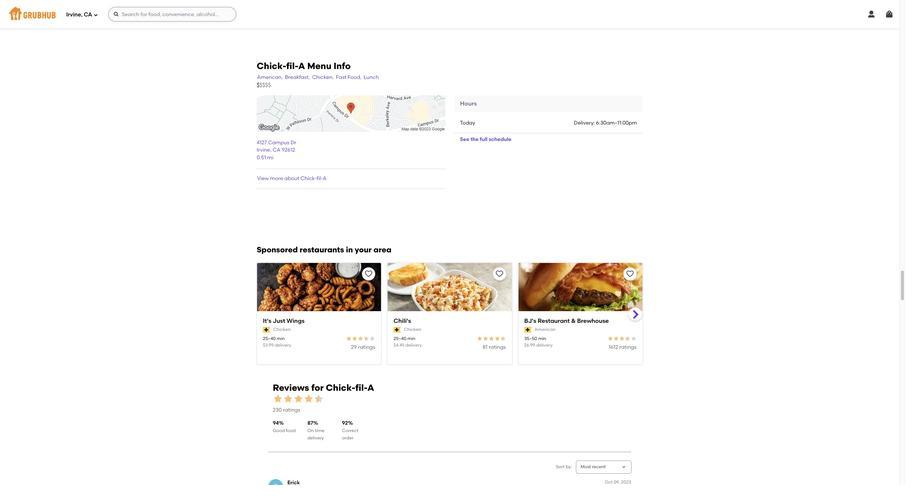 Task type: locate. For each thing, give the bounding box(es) containing it.
chili's
[[394, 318, 411, 325]]

0 vertical spatial chick-
[[257, 61, 286, 71]]

1 horizontal spatial min
[[408, 337, 416, 342]]

chicken,
[[312, 74, 334, 80]]

2 save this restaurant button from the left
[[493, 268, 506, 281]]

ratings right 81
[[489, 345, 506, 351]]

chick- right for
[[326, 383, 356, 394]]

food
[[286, 429, 296, 434]]

0 horizontal spatial ca
[[84, 11, 92, 18]]

ratings right 1612
[[620, 345, 637, 351]]

3 save this restaurant button from the left
[[624, 268, 637, 281]]

1 save this restaurant image from the left
[[365, 270, 373, 279]]

svg image
[[868, 10, 876, 19], [113, 11, 119, 17]]

$$$$$
[[257, 82, 271, 89]]

1 horizontal spatial 25–40
[[394, 337, 407, 342]]

chili's link
[[394, 317, 506, 326]]

2 25–40 from the left
[[394, 337, 407, 342]]

lunch button
[[364, 73, 379, 82]]

2 vertical spatial a
[[368, 383, 374, 394]]

$6.99
[[525, 343, 535, 348]]

subscription pass image down chili's
[[394, 327, 401, 333]]

min
[[277, 337, 285, 342], [408, 337, 416, 342], [539, 337, 547, 342]]

lunch
[[364, 74, 379, 80]]

chicken down it's just wings
[[273, 328, 291, 333]]

chicken
[[273, 328, 291, 333], [404, 328, 422, 333]]

230
[[273, 407, 282, 414]]

2 horizontal spatial min
[[539, 337, 547, 342]]

0.51
[[257, 155, 266, 161]]

81 ratings
[[483, 345, 506, 351]]

2 vertical spatial chick-
[[326, 383, 356, 394]]

order
[[342, 436, 354, 441]]

min down chili's
[[408, 337, 416, 342]]

most
[[581, 465, 591, 470]]

main navigation navigation
[[0, 0, 900, 29]]

2 save this restaurant image from the left
[[626, 270, 635, 279]]

delivery
[[275, 343, 291, 348], [406, 343, 422, 348], [536, 343, 553, 348], [308, 436, 324, 441]]

bj's restaurant & brewhouse logo image
[[519, 263, 643, 325]]

0 vertical spatial ca
[[84, 11, 92, 18]]

2 horizontal spatial fil-
[[356, 383, 368, 394]]

ca right ,
[[273, 147, 281, 153]]

it's just wings link
[[263, 317, 376, 326]]

25–40 inside 25–40 min $4.49 delivery
[[394, 337, 407, 342]]

min down american
[[539, 337, 547, 342]]

94
[[273, 421, 279, 427]]

brewhouse
[[577, 318, 609, 325]]

2 chicken from the left
[[404, 328, 422, 333]]

25–40
[[263, 337, 276, 342], [394, 337, 407, 342]]

delivery inside the 35–50 min $6.99 delivery
[[536, 343, 553, 348]]

0 horizontal spatial svg image
[[94, 13, 98, 17]]

0 horizontal spatial min
[[277, 337, 285, 342]]

0 horizontal spatial svg image
[[113, 11, 119, 17]]

25–40 up "$3.99"
[[263, 337, 276, 342]]

min inside the 35–50 min $6.99 delivery
[[539, 337, 547, 342]]

mi
[[267, 155, 274, 161]]

subscription pass image down the bj's
[[525, 327, 532, 333]]

1 horizontal spatial a
[[323, 176, 327, 182]]

delivery right "$3.99"
[[275, 343, 291, 348]]

1 horizontal spatial fil-
[[317, 176, 323, 182]]

2 horizontal spatial save this restaurant button
[[624, 268, 637, 281]]

save this restaurant image
[[365, 270, 373, 279], [626, 270, 635, 279]]

it's
[[263, 318, 272, 325]]

1612 ratings
[[609, 345, 637, 351]]

1 25–40 from the left
[[263, 337, 276, 342]]

chicken up 25–40 min $4.49 delivery
[[404, 328, 422, 333]]

,
[[270, 147, 272, 153]]

delivery inside 25–40 min $3.99 delivery
[[275, 343, 291, 348]]

a
[[298, 61, 305, 71], [323, 176, 327, 182], [368, 383, 374, 394]]

ratings right 29
[[358, 345, 376, 351]]

ratings
[[358, 345, 376, 351], [489, 345, 506, 351], [620, 345, 637, 351], [283, 407, 300, 414]]

0 horizontal spatial 25–40
[[263, 337, 276, 342]]

1 horizontal spatial chicken
[[404, 328, 422, 333]]

min for it's just wings
[[277, 337, 285, 342]]

1 chicken from the left
[[273, 328, 291, 333]]

2 min from the left
[[408, 337, 416, 342]]

1 vertical spatial chick-
[[301, 176, 317, 182]]

it's just wings
[[263, 318, 305, 325]]

min inside 25–40 min $4.49 delivery
[[408, 337, 416, 342]]

full
[[480, 137, 488, 143]]

delivery right $6.99
[[536, 343, 553, 348]]

1612
[[609, 345, 619, 351]]

1 horizontal spatial subscription pass image
[[525, 327, 532, 333]]

chicken for it's just wings
[[273, 328, 291, 333]]

min inside 25–40 min $3.99 delivery
[[277, 337, 285, 342]]

1 horizontal spatial svg image
[[885, 10, 894, 19]]

25–40 for it's just wings
[[263, 337, 276, 342]]

0 horizontal spatial save this restaurant button
[[362, 268, 376, 281]]

2 horizontal spatial chick-
[[326, 383, 356, 394]]

3 min from the left
[[539, 337, 547, 342]]

$4.49
[[394, 343, 405, 348]]

1 horizontal spatial save this restaurant button
[[493, 268, 506, 281]]

min down just
[[277, 337, 285, 342]]

fast
[[336, 74, 347, 80]]

save this restaurant image
[[495, 270, 504, 279]]

breakfast,
[[285, 74, 310, 80]]

svg image
[[885, 10, 894, 19], [94, 13, 98, 17]]

1 save this restaurant button from the left
[[362, 268, 376, 281]]

delivery for bj's restaurant & brewhouse
[[536, 343, 553, 348]]

0 horizontal spatial subscription pass image
[[394, 327, 401, 333]]

0 horizontal spatial chicken
[[273, 328, 291, 333]]

1 horizontal spatial ca
[[273, 147, 281, 153]]

delivery inside "87 on time delivery"
[[308, 436, 324, 441]]

25–40 up $4.49
[[394, 337, 407, 342]]

0 horizontal spatial a
[[298, 61, 305, 71]]

ca right irvine,
[[84, 11, 92, 18]]

1 horizontal spatial save this restaurant image
[[626, 270, 635, 279]]

delivery right $4.49
[[406, 343, 422, 348]]

25–40 min $3.99 delivery
[[263, 337, 291, 348]]

92 correct order
[[342, 421, 359, 441]]

2 subscription pass image from the left
[[525, 327, 532, 333]]

chick- right about on the left
[[301, 176, 317, 182]]

1 vertical spatial ca
[[273, 147, 281, 153]]

1 min from the left
[[277, 337, 285, 342]]

0 horizontal spatial chick-
[[257, 61, 286, 71]]

sponsored
[[257, 245, 298, 255]]

2 horizontal spatial a
[[368, 383, 374, 394]]

25–40 inside 25–40 min $3.99 delivery
[[263, 337, 276, 342]]

subscription pass image
[[394, 327, 401, 333], [525, 327, 532, 333]]

$3.99
[[263, 343, 274, 348]]

delivery for chili's
[[406, 343, 422, 348]]

29
[[351, 345, 357, 351]]

save this restaurant button
[[362, 268, 376, 281], [493, 268, 506, 281], [624, 268, 637, 281]]

delivery: 6:30am–11:00pm
[[574, 120, 637, 126]]

35–50 min $6.99 delivery
[[525, 337, 553, 348]]

oct
[[605, 480, 613, 485]]

chick- up american,
[[257, 61, 286, 71]]

0 horizontal spatial fil-
[[286, 61, 298, 71]]

87 on time delivery
[[308, 421, 325, 441]]

1 subscription pass image from the left
[[394, 327, 401, 333]]

it's just wings logo image
[[257, 263, 381, 325]]

more
[[270, 176, 283, 182]]

ratings for chili's
[[489, 345, 506, 351]]

time
[[315, 429, 325, 434]]

0 vertical spatial a
[[298, 61, 305, 71]]

delivery down time
[[308, 436, 324, 441]]

chick-
[[257, 61, 286, 71], [301, 176, 317, 182], [326, 383, 356, 394]]

breakfast, button
[[285, 73, 310, 82]]

0 horizontal spatial save this restaurant image
[[365, 270, 373, 279]]

fil-
[[286, 61, 298, 71], [317, 176, 323, 182], [356, 383, 368, 394]]

$
[[257, 82, 260, 89]]

on
[[308, 429, 314, 434]]

star icon image
[[346, 336, 352, 342], [352, 336, 358, 342], [358, 336, 364, 342], [364, 336, 370, 342], [364, 336, 370, 342], [370, 336, 376, 342], [477, 336, 483, 342], [483, 336, 489, 342], [489, 336, 495, 342], [495, 336, 500, 342], [500, 336, 506, 342], [500, 336, 506, 342], [608, 336, 614, 342], [614, 336, 619, 342], [619, 336, 625, 342], [625, 336, 631, 342], [625, 336, 631, 342], [631, 336, 637, 342], [273, 395, 283, 405], [283, 395, 293, 405], [293, 395, 304, 405], [304, 395, 314, 405], [314, 395, 324, 405], [314, 395, 324, 405]]

delivery inside 25–40 min $4.49 delivery
[[406, 343, 422, 348]]

81
[[483, 345, 488, 351]]



Task type: describe. For each thing, give the bounding box(es) containing it.
fast food, button
[[336, 73, 362, 82]]

1 horizontal spatial svg image
[[868, 10, 876, 19]]

delivery for it's just wings
[[275, 343, 291, 348]]

menu
[[307, 61, 332, 71]]

reviews for chick-fil-a
[[273, 383, 374, 394]]

save this restaurant image for it's just wings
[[365, 270, 373, 279]]

sort by:
[[556, 465, 572, 470]]

min for bj's restaurant & brewhouse
[[539, 337, 547, 342]]

1 vertical spatial a
[[323, 176, 327, 182]]

reviews
[[273, 383, 309, 394]]

4127 campus dr irvine , ca 92612 0.51 mi
[[257, 140, 296, 161]]

see the full schedule button
[[454, 133, 518, 147]]

94 good food
[[273, 421, 296, 434]]

09,
[[614, 480, 620, 485]]

Sort by: field
[[581, 465, 606, 471]]

6:30am–11:00pm
[[596, 120, 637, 126]]

american,
[[257, 74, 283, 80]]

subscription pass image for chili's
[[394, 327, 401, 333]]

irvine,
[[66, 11, 83, 18]]

recent
[[592, 465, 606, 470]]

american, button
[[257, 73, 283, 82]]

restaurants
[[300, 245, 344, 255]]

see
[[460, 137, 470, 143]]

2023
[[621, 480, 632, 485]]

92
[[342, 421, 348, 427]]

&
[[572, 318, 576, 325]]

american
[[535, 328, 556, 333]]

ratings for it's just wings
[[358, 345, 376, 351]]

about
[[285, 176, 299, 182]]

0 vertical spatial fil-
[[286, 61, 298, 71]]

ratings for bj's restaurant & brewhouse
[[620, 345, 637, 351]]

by:
[[566, 465, 572, 470]]

dr
[[291, 140, 296, 146]]

chicken, button
[[312, 73, 334, 82]]

irvine, ca
[[66, 11, 92, 18]]

campus
[[268, 140, 290, 146]]

25–40 min $4.49 delivery
[[394, 337, 422, 348]]

the
[[471, 137, 479, 143]]

save this restaurant image for bj's restaurant & brewhouse
[[626, 270, 635, 279]]

bj's restaurant & brewhouse
[[525, 318, 609, 325]]

for
[[311, 383, 324, 394]]

sponsored restaurants in your area
[[257, 245, 392, 255]]

ratings right 230 at left
[[283, 407, 300, 414]]

Search for food, convenience, alcohol... search field
[[108, 7, 236, 22]]

save this restaurant button for restaurant
[[624, 268, 637, 281]]

35–50
[[525, 337, 538, 342]]

schedule
[[489, 137, 512, 143]]

food,
[[348, 74, 362, 80]]

restaurant
[[538, 318, 570, 325]]

area
[[374, 245, 392, 255]]

caret down icon image
[[621, 465, 627, 471]]

chili's logo image
[[388, 263, 512, 325]]

irvine
[[257, 147, 270, 153]]

ca inside 4127 campus dr irvine , ca 92612 0.51 mi
[[273, 147, 281, 153]]

delivery:
[[574, 120, 595, 126]]

your
[[355, 245, 372, 255]]

2 vertical spatial fil-
[[356, 383, 368, 394]]

bj's restaurant & brewhouse link
[[525, 317, 637, 326]]

bj's
[[525, 318, 537, 325]]

correct
[[342, 429, 359, 434]]

subscription pass image for bj's restaurant & brewhouse
[[525, 327, 532, 333]]

view more about chick-fil-a
[[257, 176, 327, 182]]

american, breakfast, chicken, fast food, lunch
[[257, 74, 379, 80]]

subscription pass image
[[263, 327, 270, 333]]

chicken for chili's
[[404, 328, 422, 333]]

87
[[308, 421, 313, 427]]

92612
[[282, 147, 295, 153]]

4127
[[257, 140, 267, 146]]

230 ratings
[[273, 407, 300, 414]]

oct 09, 2023
[[605, 480, 632, 485]]

1 horizontal spatial chick-
[[301, 176, 317, 182]]

today
[[460, 120, 475, 126]]

view
[[257, 176, 269, 182]]

info
[[334, 61, 351, 71]]

min for chili's
[[408, 337, 416, 342]]

ca inside the main navigation "navigation"
[[84, 11, 92, 18]]

25–40 for chili's
[[394, 337, 407, 342]]

sort
[[556, 465, 565, 470]]

1 vertical spatial fil-
[[317, 176, 323, 182]]

in
[[346, 245, 353, 255]]

good
[[273, 429, 285, 434]]

see the full schedule
[[460, 137, 512, 143]]

wings
[[287, 318, 305, 325]]

just
[[273, 318, 285, 325]]

most recent
[[581, 465, 606, 470]]

hours
[[460, 100, 477, 107]]

chick-fil-a menu info
[[257, 61, 351, 71]]

29 ratings
[[351, 345, 376, 351]]

save this restaurant button for just
[[362, 268, 376, 281]]



Task type: vqa. For each thing, say whether or not it's contained in the screenshot.
star icon
yes



